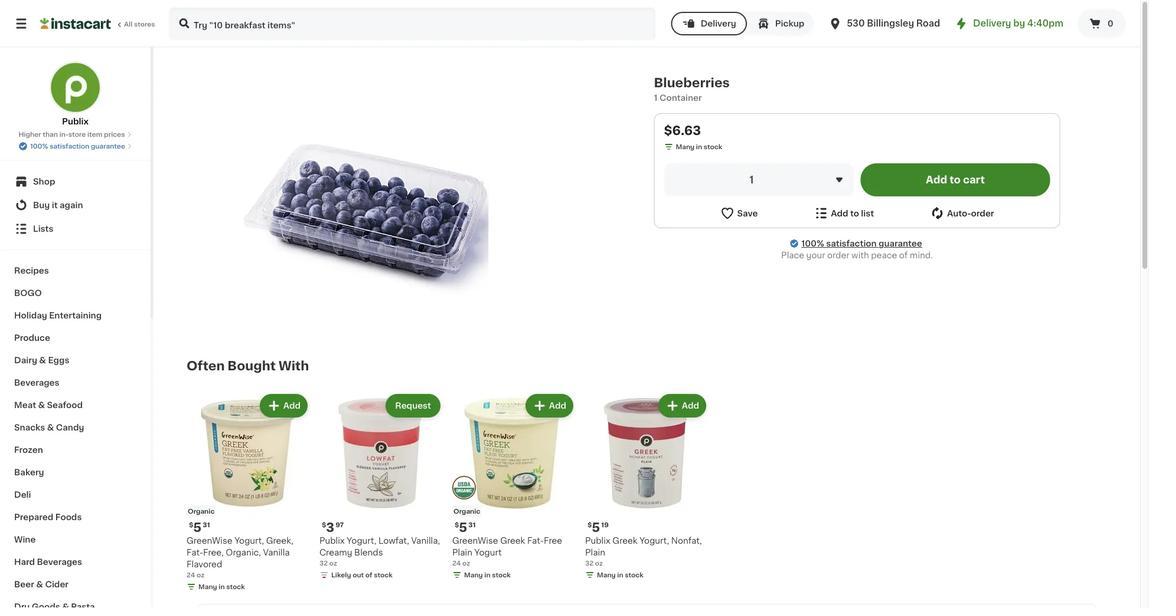 Task type: vqa. For each thing, say whether or not it's contained in the screenshot.
Dairy
yes



Task type: locate. For each thing, give the bounding box(es) containing it.
0 horizontal spatial yogurt,
[[234, 537, 264, 546]]

0 horizontal spatial 31
[[203, 522, 210, 529]]

1 vertical spatial to
[[850, 209, 859, 218]]

eggs
[[48, 357, 69, 365]]

yogurt,
[[234, 537, 264, 546], [347, 537, 376, 546], [640, 537, 669, 546]]

1 add button from the left
[[261, 396, 306, 417]]

5 up flavored on the bottom left of page
[[193, 522, 202, 534]]

guarantee
[[91, 143, 125, 150], [879, 240, 922, 248]]

product group containing 3
[[319, 392, 443, 583]]

2 greek from the left
[[613, 537, 637, 546]]

1 horizontal spatial 31
[[468, 522, 476, 529]]

produce
[[14, 334, 50, 342]]

100%
[[30, 143, 48, 150], [801, 240, 824, 248]]

1 horizontal spatial add button
[[527, 396, 572, 417]]

guarantee down prices
[[91, 143, 125, 150]]

1 horizontal spatial satisfaction
[[826, 240, 877, 248]]

31 up free,
[[203, 522, 210, 529]]

0 vertical spatial order
[[971, 209, 994, 218]]

organic up free,
[[188, 509, 215, 515]]

0 horizontal spatial $ 5 31
[[189, 522, 210, 534]]

order inside button
[[971, 209, 994, 218]]

many in stock for publix greek yogurt, nonfat, plain
[[597, 572, 644, 579]]

stock up 1 field
[[704, 144, 722, 150]]

many in stock for greenwise greek fat-free plain yogurt
[[464, 572, 511, 579]]

0 horizontal spatial add button
[[261, 396, 306, 417]]

0 horizontal spatial organic
[[188, 509, 215, 515]]

1 vertical spatial of
[[365, 572, 372, 579]]

store
[[68, 131, 86, 138]]

publix up higher than in-store item prices link
[[62, 117, 88, 126]]

1 $ from the left
[[189, 522, 193, 529]]

2 horizontal spatial add button
[[659, 396, 705, 417]]

in down flavored on the bottom left of page
[[219, 584, 225, 591]]

$ 5 31 for greenwise greek fat-free plain yogurt
[[455, 522, 476, 534]]

yogurt, up 'organic,'
[[234, 537, 264, 546]]

1 up "save"
[[749, 175, 754, 185]]

many
[[676, 144, 694, 150], [464, 572, 483, 579], [597, 572, 616, 579], [198, 584, 217, 591]]

5 for greenwise yogurt, greek, fat-free, organic, vanilla flavored
[[193, 522, 202, 534]]

of left mind. at the top right
[[899, 252, 908, 260]]

bakery
[[14, 469, 44, 477]]

product group
[[187, 392, 310, 595], [319, 392, 443, 583], [452, 392, 576, 583], [585, 392, 709, 583]]

2 31 from the left
[[468, 522, 476, 529]]

530
[[847, 19, 865, 28]]

1 left the container
[[654, 94, 657, 102]]

1 horizontal spatial to
[[950, 175, 961, 185]]

stock down 'greenwise yogurt, greek, fat-free, organic, vanilla flavored 24 oz'
[[226, 584, 245, 591]]

delivery by 4:40pm
[[973, 19, 1063, 28]]

1 organic from the left
[[188, 509, 215, 515]]

to for cart
[[950, 175, 961, 185]]

0 vertical spatial satisfaction
[[50, 143, 89, 150]]

$ left 97
[[322, 522, 326, 529]]

yogurt, for 5
[[234, 537, 264, 546]]

$ 5 31 up free,
[[189, 522, 210, 534]]

0 horizontal spatial guarantee
[[91, 143, 125, 150]]

1 horizontal spatial 5
[[459, 522, 467, 534]]

many down yogurt
[[464, 572, 483, 579]]

many in stock down flavored on the bottom left of page
[[198, 584, 245, 591]]

of right out
[[365, 572, 372, 579]]

& left the eggs
[[39, 357, 46, 365]]

publix up creamy
[[319, 537, 345, 546]]

1 horizontal spatial fat-
[[527, 537, 544, 546]]

1 vertical spatial 100% satisfaction guarantee
[[801, 240, 922, 248]]

publix down $ 5 19
[[585, 537, 610, 546]]

1 5 from the left
[[193, 522, 202, 534]]

3 add button from the left
[[659, 396, 705, 417]]

0 horizontal spatial plain
[[452, 549, 472, 557]]

prepared
[[14, 514, 53, 522]]

24 inside the greenwise greek fat-free plain yogurt 24 oz
[[452, 561, 461, 567]]

greek
[[500, 537, 525, 546], [613, 537, 637, 546]]

0 horizontal spatial order
[[827, 252, 849, 260]]

$ up flavored on the bottom left of page
[[189, 522, 193, 529]]

yogurt, inside 'greenwise yogurt, greek, fat-free, organic, vanilla flavored 24 oz'
[[234, 537, 264, 546]]

32
[[319, 561, 328, 567], [585, 561, 593, 567]]

again
[[60, 201, 83, 210]]

1 horizontal spatial publix
[[319, 537, 345, 546]]

by
[[1013, 19, 1025, 28]]

greenwise
[[187, 537, 232, 546], [452, 537, 498, 546]]

0 horizontal spatial delivery
[[701, 19, 736, 28]]

stock for greenwise yogurt, greek, fat-free, organic, vanilla flavored
[[226, 584, 245, 591]]

beverages down dairy & eggs
[[14, 379, 59, 387]]

0 vertical spatial 24
[[452, 561, 461, 567]]

many down $6.63
[[676, 144, 694, 150]]

all stores
[[124, 21, 155, 27]]

0 horizontal spatial 32
[[319, 561, 328, 567]]

fat- inside 'greenwise yogurt, greek, fat-free, organic, vanilla flavored 24 oz'
[[187, 549, 203, 557]]

1 vertical spatial 24
[[187, 572, 195, 579]]

auto-order button
[[930, 206, 994, 221]]

plain inside publix greek yogurt, nonfat, plain 32 oz
[[585, 549, 605, 557]]

bogo link
[[7, 282, 143, 305]]

guarantee inside button
[[91, 143, 125, 150]]

save
[[737, 209, 758, 218]]

delivery
[[973, 19, 1011, 28], [701, 19, 736, 28]]

32 inside publix yogurt, lowfat, vanilla, creamy blends 32 oz
[[319, 561, 328, 567]]

1 horizontal spatial greenwise
[[452, 537, 498, 546]]

yogurt, for 3
[[347, 537, 376, 546]]

1 horizontal spatial 1
[[749, 175, 754, 185]]

service type group
[[671, 12, 814, 35]]

publix inside publix yogurt, lowfat, vanilla, creamy blends 32 oz
[[319, 537, 345, 546]]

greenwise yogurt, greek, fat-free, organic, vanilla flavored 24 oz
[[187, 537, 293, 579]]

0 horizontal spatial 5
[[193, 522, 202, 534]]

blueberries
[[654, 76, 730, 89]]

beverages link
[[7, 372, 143, 394]]

0 horizontal spatial greenwise
[[187, 537, 232, 546]]

100% satisfaction guarantee inside button
[[30, 143, 125, 150]]

entertaining
[[49, 312, 102, 320]]

1 horizontal spatial $ 5 31
[[455, 522, 476, 534]]

1 horizontal spatial yogurt,
[[347, 537, 376, 546]]

to inside button
[[950, 175, 961, 185]]

beer
[[14, 581, 34, 589]]

100% inside button
[[30, 143, 48, 150]]

5 for greenwise greek fat-free plain yogurt
[[459, 522, 467, 534]]

order down cart
[[971, 209, 994, 218]]

2 $ from the left
[[322, 522, 326, 529]]

plain inside the greenwise greek fat-free plain yogurt 24 oz
[[452, 549, 472, 557]]

& right beer
[[36, 581, 43, 589]]

1
[[654, 94, 657, 102], [749, 175, 754, 185]]

& right meat
[[38, 402, 45, 410]]

deli link
[[7, 484, 143, 507]]

buy it again link
[[7, 194, 143, 217]]

1 horizontal spatial 24
[[452, 561, 461, 567]]

greenwise inside the greenwise greek fat-free plain yogurt 24 oz
[[452, 537, 498, 546]]

beer & cider link
[[7, 574, 143, 596]]

0 vertical spatial 1
[[654, 94, 657, 102]]

None search field
[[169, 7, 656, 40]]

100% satisfaction guarantee link
[[801, 238, 922, 250]]

in down yogurt
[[484, 572, 490, 579]]

item badge image
[[452, 477, 476, 500]]

1 vertical spatial fat-
[[187, 549, 203, 557]]

1 inside blueberries 1 container
[[654, 94, 657, 102]]

many in stock down yogurt
[[464, 572, 511, 579]]

100% satisfaction guarantee up with
[[801, 240, 922, 248]]

snacks & candy link
[[7, 417, 143, 439]]

2 plain from the left
[[585, 549, 605, 557]]

2 32 from the left
[[585, 561, 593, 567]]

order left with
[[827, 252, 849, 260]]

$ 5 31
[[189, 522, 210, 534], [455, 522, 476, 534]]

1 horizontal spatial organic
[[453, 509, 480, 515]]

3 yogurt, from the left
[[640, 537, 669, 546]]

greenwise for free,
[[187, 537, 232, 546]]

$
[[189, 522, 193, 529], [322, 522, 326, 529], [455, 522, 459, 529], [587, 522, 592, 529]]

add button
[[261, 396, 306, 417], [527, 396, 572, 417], [659, 396, 705, 417]]

0 vertical spatial guarantee
[[91, 143, 125, 150]]

delivery inside button
[[701, 19, 736, 28]]

32 down $ 5 19
[[585, 561, 593, 567]]

many in stock
[[676, 144, 722, 150], [464, 572, 511, 579], [597, 572, 644, 579], [198, 584, 245, 591]]

1 horizontal spatial guarantee
[[879, 240, 922, 248]]

plain left yogurt
[[452, 549, 472, 557]]

add to list
[[831, 209, 874, 218]]

greek inside publix greek yogurt, nonfat, plain 32 oz
[[613, 537, 637, 546]]

beverages up the cider
[[37, 559, 82, 567]]

$ inside $ 5 19
[[587, 522, 592, 529]]

oz inside 'greenwise yogurt, greek, fat-free, organic, vanilla flavored 24 oz'
[[197, 572, 204, 579]]

1 vertical spatial 1
[[749, 175, 754, 185]]

add
[[926, 175, 947, 185], [831, 209, 848, 218], [283, 402, 301, 410], [549, 402, 566, 410], [682, 402, 699, 410]]

cider
[[45, 581, 69, 589]]

1 32 from the left
[[319, 561, 328, 567]]

0 vertical spatial of
[[899, 252, 908, 260]]

5 down item badge image
[[459, 522, 467, 534]]

1 horizontal spatial plain
[[585, 549, 605, 557]]

1 horizontal spatial order
[[971, 209, 994, 218]]

100% down higher
[[30, 143, 48, 150]]

2 $ 5 31 from the left
[[455, 522, 476, 534]]

organic down item badge image
[[453, 509, 480, 515]]

road
[[916, 19, 940, 28]]

19
[[601, 522, 609, 529]]

to left list
[[850, 209, 859, 218]]

1 horizontal spatial of
[[899, 252, 908, 260]]

100% satisfaction guarantee down store
[[30, 143, 125, 150]]

satisfaction
[[50, 143, 89, 150], [826, 240, 877, 248]]

yogurt, inside publix yogurt, lowfat, vanilla, creamy blends 32 oz
[[347, 537, 376, 546]]

add button for greek,
[[261, 396, 306, 417]]

0 vertical spatial 100%
[[30, 143, 48, 150]]

1 horizontal spatial greek
[[613, 537, 637, 546]]

100% up your
[[801, 240, 824, 248]]

greek inside the greenwise greek fat-free plain yogurt 24 oz
[[500, 537, 525, 546]]

1 vertical spatial satisfaction
[[826, 240, 877, 248]]

in down $6.63
[[696, 144, 702, 150]]

0 horizontal spatial greek
[[500, 537, 525, 546]]

2 product group from the left
[[319, 392, 443, 583]]

publix
[[62, 117, 88, 126], [319, 537, 345, 546], [585, 537, 610, 546]]

0 vertical spatial fat-
[[527, 537, 544, 546]]

plain down $ 5 19
[[585, 549, 605, 557]]

many for greenwise yogurt, greek, fat-free, organic, vanilla flavored
[[198, 584, 217, 591]]

stock down the greenwise greek fat-free plain yogurt 24 oz
[[492, 572, 511, 579]]

fat-
[[527, 537, 544, 546], [187, 549, 203, 557]]

0 horizontal spatial of
[[365, 572, 372, 579]]

2 horizontal spatial 5
[[592, 522, 600, 534]]

bought
[[228, 360, 276, 372]]

recipes link
[[7, 260, 143, 282]]

1 horizontal spatial 32
[[585, 561, 593, 567]]

1 horizontal spatial delivery
[[973, 19, 1011, 28]]

satisfaction up place your order with peace of mind.
[[826, 240, 877, 248]]

many for greenwise greek fat-free plain yogurt
[[464, 572, 483, 579]]

meat
[[14, 402, 36, 410]]

stock down publix greek yogurt, nonfat, plain 32 oz
[[625, 572, 644, 579]]

1 horizontal spatial 100%
[[801, 240, 824, 248]]

0 vertical spatial 100% satisfaction guarantee
[[30, 143, 125, 150]]

$6.63
[[664, 124, 701, 137]]

$ inside $ 3 97
[[322, 522, 326, 529]]

add for greenwise yogurt, greek, fat-free, organic, vanilla flavored
[[283, 402, 301, 410]]

prepared foods
[[14, 514, 82, 522]]

greenwise for plain
[[452, 537, 498, 546]]

3 $ from the left
[[455, 522, 459, 529]]

32 down creamy
[[319, 561, 328, 567]]

to left cart
[[950, 175, 961, 185]]

2 horizontal spatial publix
[[585, 537, 610, 546]]

$ 5 31 up yogurt
[[455, 522, 476, 534]]

prepared foods link
[[7, 507, 143, 529]]

higher than in-store item prices link
[[19, 130, 132, 139]]

1 plain from the left
[[452, 549, 472, 557]]

greenwise inside 'greenwise yogurt, greek, fat-free, organic, vanilla flavored 24 oz'
[[187, 537, 232, 546]]

greenwise up free,
[[187, 537, 232, 546]]

yogurt, up blends
[[347, 537, 376, 546]]

satisfaction down higher than in-store item prices
[[50, 143, 89, 150]]

2 horizontal spatial yogurt,
[[640, 537, 669, 546]]

your
[[806, 252, 825, 260]]

0 horizontal spatial satisfaction
[[50, 143, 89, 150]]

2 yogurt, from the left
[[347, 537, 376, 546]]

2 5 from the left
[[459, 522, 467, 534]]

$ left 19
[[587, 522, 592, 529]]

1 inside field
[[749, 175, 754, 185]]

many down publix greek yogurt, nonfat, plain 32 oz
[[597, 572, 616, 579]]

yogurt, left 'nonfat,'
[[640, 537, 669, 546]]

3 5 from the left
[[592, 522, 600, 534]]

0 horizontal spatial 24
[[187, 572, 195, 579]]

4 $ from the left
[[587, 522, 592, 529]]

beverages
[[14, 379, 59, 387], [37, 559, 82, 567]]

to inside 'button'
[[850, 209, 859, 218]]

1 greek from the left
[[500, 537, 525, 546]]

1 vertical spatial 100%
[[801, 240, 824, 248]]

32 inside publix greek yogurt, nonfat, plain 32 oz
[[585, 561, 593, 567]]

2 add button from the left
[[527, 396, 572, 417]]

plain
[[452, 549, 472, 557], [585, 549, 605, 557]]

5 left 19
[[592, 522, 600, 534]]

1 greenwise from the left
[[187, 537, 232, 546]]

many down flavored on the bottom left of page
[[198, 584, 217, 591]]

0 horizontal spatial 100%
[[30, 143, 48, 150]]

1 yogurt, from the left
[[234, 537, 264, 546]]

list
[[861, 209, 874, 218]]

frozen link
[[7, 439, 143, 462]]

order
[[971, 209, 994, 218], [827, 252, 849, 260]]

with
[[279, 360, 309, 372]]

item
[[87, 131, 102, 138]]

$ for publix yogurt, lowfat, vanilla, creamy blends
[[322, 522, 326, 529]]

& left candy
[[47, 424, 54, 432]]

1 $ 5 31 from the left
[[189, 522, 210, 534]]

0 horizontal spatial to
[[850, 209, 859, 218]]

0 horizontal spatial 1
[[654, 94, 657, 102]]

1 31 from the left
[[203, 522, 210, 529]]

stock for publix greek yogurt, nonfat, plain
[[625, 572, 644, 579]]

hard beverages
[[14, 559, 82, 567]]

guarantee up the "peace" on the top of the page
[[879, 240, 922, 248]]

3 product group from the left
[[452, 392, 576, 583]]

add to cart
[[926, 175, 985, 185]]

add button for fat-
[[527, 396, 572, 417]]

$ for greenwise yogurt, greek, fat-free, organic, vanilla flavored
[[189, 522, 193, 529]]

& for meat
[[38, 402, 45, 410]]

1 field
[[664, 164, 853, 197]]

31 up yogurt
[[468, 522, 476, 529]]

billingsley
[[867, 19, 914, 28]]

530 billingsley road button
[[828, 7, 940, 40]]

0 vertical spatial to
[[950, 175, 961, 185]]

0 horizontal spatial 100% satisfaction guarantee
[[30, 143, 125, 150]]

31
[[203, 522, 210, 529], [468, 522, 476, 529]]

publix inside publix greek yogurt, nonfat, plain 32 oz
[[585, 537, 610, 546]]

$ down item badge image
[[455, 522, 459, 529]]

with
[[851, 252, 869, 260]]

many in stock down publix greek yogurt, nonfat, plain 32 oz
[[597, 572, 644, 579]]

2 greenwise from the left
[[452, 537, 498, 546]]

greenwise up yogurt
[[452, 537, 498, 546]]

item carousel region
[[170, 387, 1107, 600]]

0 horizontal spatial fat-
[[187, 549, 203, 557]]

in
[[696, 144, 702, 150], [484, 572, 490, 579], [617, 572, 623, 579], [219, 584, 225, 591]]

in down publix greek yogurt, nonfat, plain 32 oz
[[617, 572, 623, 579]]



Task type: describe. For each thing, give the bounding box(es) containing it.
holiday
[[14, 312, 47, 320]]

vanilla
[[263, 549, 290, 557]]

than
[[43, 131, 58, 138]]

4 product group from the left
[[585, 392, 709, 583]]

wine
[[14, 536, 36, 544]]

publix logo image
[[49, 61, 101, 113]]

in for greenwise yogurt, greek, fat-free, organic, vanilla flavored
[[219, 584, 225, 591]]

instacart logo image
[[40, 17, 111, 31]]

to for list
[[850, 209, 859, 218]]

holiday entertaining
[[14, 312, 102, 320]]

shop link
[[7, 170, 143, 194]]

1 vertical spatial beverages
[[37, 559, 82, 567]]

all
[[124, 21, 132, 27]]

100% satisfaction guarantee button
[[18, 139, 132, 151]]

deli
[[14, 491, 31, 500]]

add to list button
[[814, 206, 874, 221]]

4:40pm
[[1027, 19, 1063, 28]]

delivery for delivery by 4:40pm
[[973, 19, 1011, 28]]

blends
[[354, 549, 383, 557]]

530 billingsley road
[[847, 19, 940, 28]]

many for publix greek yogurt, nonfat, plain
[[597, 572, 616, 579]]

hard beverages link
[[7, 551, 143, 574]]

free,
[[203, 549, 224, 557]]

foods
[[55, 514, 82, 522]]

auto-
[[947, 209, 971, 218]]

add button for yogurt,
[[659, 396, 705, 417]]

oz inside the greenwise greek fat-free plain yogurt 24 oz
[[462, 561, 470, 567]]

container
[[659, 94, 702, 102]]

pickup
[[775, 19, 804, 28]]

save button
[[720, 206, 758, 221]]

vanilla,
[[411, 537, 440, 546]]

$ 5 19
[[587, 522, 609, 534]]

higher than in-store item prices
[[19, 131, 125, 138]]

yogurt
[[474, 549, 502, 557]]

greek for publix
[[613, 537, 637, 546]]

wine link
[[7, 529, 143, 551]]

likely
[[331, 572, 351, 579]]

greek,
[[266, 537, 293, 546]]

add for greenwise greek fat-free plain yogurt
[[549, 402, 566, 410]]

mind.
[[910, 252, 933, 260]]

buy it again
[[33, 201, 83, 210]]

bakery link
[[7, 462, 143, 484]]

in-
[[59, 131, 68, 138]]

many in stock for greenwise yogurt, greek, fat-free, organic, vanilla flavored
[[198, 584, 245, 591]]

97
[[336, 522, 344, 529]]

1 vertical spatial order
[[827, 252, 849, 260]]

prices
[[104, 131, 125, 138]]

of inside item carousel region
[[365, 572, 372, 579]]

$ for greenwise greek fat-free plain yogurt
[[455, 522, 459, 529]]

0
[[1107, 19, 1113, 28]]

oz inside publix greek yogurt, nonfat, plain 32 oz
[[595, 561, 603, 567]]

delivery for delivery
[[701, 19, 736, 28]]

delivery by 4:40pm link
[[954, 17, 1063, 31]]

snacks & candy
[[14, 424, 84, 432]]

& for snacks
[[47, 424, 54, 432]]

1 vertical spatial guarantee
[[879, 240, 922, 248]]

seafood
[[47, 402, 83, 410]]

higher
[[19, 131, 41, 138]]

cart
[[963, 175, 985, 185]]

31 for greenwise yogurt, greek, fat-free, organic, vanilla flavored
[[203, 522, 210, 529]]

dairy & eggs link
[[7, 350, 143, 372]]

many in stock down $6.63
[[676, 144, 722, 150]]

Search field
[[170, 8, 655, 39]]

oz inside publix yogurt, lowfat, vanilla, creamy blends 32 oz
[[329, 561, 337, 567]]

in for greenwise greek fat-free plain yogurt
[[484, 572, 490, 579]]

publix for 5
[[585, 537, 610, 546]]

frozen
[[14, 446, 43, 455]]

plain for 32
[[585, 549, 605, 557]]

add for publix greek yogurt, nonfat, plain
[[682, 402, 699, 410]]

0 vertical spatial beverages
[[14, 379, 59, 387]]

publix for 3
[[319, 537, 345, 546]]

pickup button
[[747, 12, 814, 35]]

all stores link
[[40, 7, 156, 40]]

add inside 'button'
[[831, 209, 848, 218]]

dairy
[[14, 357, 37, 365]]

free
[[544, 537, 562, 546]]

0 horizontal spatial publix
[[62, 117, 88, 126]]

often
[[187, 360, 225, 372]]

nonfat,
[[671, 537, 702, 546]]

$ 3 97
[[322, 522, 344, 534]]

stock down publix yogurt, lowfat, vanilla, creamy blends 32 oz
[[374, 572, 393, 579]]

24 inside 'greenwise yogurt, greek, fat-free, organic, vanilla flavored 24 oz'
[[187, 572, 195, 579]]

blueberries 1 container
[[654, 76, 730, 102]]

yogurt, inside publix greek yogurt, nonfat, plain 32 oz
[[640, 537, 669, 546]]

31 for greenwise greek fat-free plain yogurt
[[468, 522, 476, 529]]

1 horizontal spatial 100% satisfaction guarantee
[[801, 240, 922, 248]]

candy
[[56, 424, 84, 432]]

recipes
[[14, 267, 49, 275]]

request
[[395, 402, 431, 410]]

fat- inside the greenwise greek fat-free plain yogurt 24 oz
[[527, 537, 544, 546]]

produce link
[[7, 327, 143, 350]]

5 for publix greek yogurt, nonfat, plain
[[592, 522, 600, 534]]

& for beer
[[36, 581, 43, 589]]

place your order with peace of mind.
[[781, 252, 933, 260]]

meat & seafood
[[14, 402, 83, 410]]

satisfaction inside button
[[50, 143, 89, 150]]

$ for publix greek yogurt, nonfat, plain
[[587, 522, 592, 529]]

lists
[[33, 225, 53, 233]]

plain for yogurt
[[452, 549, 472, 557]]

likely out of stock
[[331, 572, 393, 579]]

greek for greenwise
[[500, 537, 525, 546]]

dairy & eggs
[[14, 357, 69, 365]]

stock for greenwise greek fat-free plain yogurt
[[492, 572, 511, 579]]

3
[[326, 522, 334, 534]]

in for publix greek yogurt, nonfat, plain
[[617, 572, 623, 579]]

add inside button
[[926, 175, 947, 185]]

blueberries image
[[243, 85, 489, 331]]

organic,
[[226, 549, 261, 557]]

creamy
[[319, 549, 352, 557]]

often bought with
[[187, 360, 309, 372]]

greenwise greek fat-free plain yogurt 24 oz
[[452, 537, 562, 567]]

2 organic from the left
[[453, 509, 480, 515]]

flavored
[[187, 561, 222, 569]]

$ 5 31 for greenwise yogurt, greek, fat-free, organic, vanilla flavored
[[189, 522, 210, 534]]

buy
[[33, 201, 50, 210]]

auto-order
[[947, 209, 994, 218]]

delivery button
[[671, 12, 747, 35]]

publix yogurt, lowfat, vanilla, creamy blends 32 oz
[[319, 537, 440, 567]]

& for dairy
[[39, 357, 46, 365]]

hard
[[14, 559, 35, 567]]

bogo
[[14, 289, 42, 298]]

meat & seafood link
[[7, 394, 143, 417]]

publix link
[[49, 61, 101, 128]]

shop
[[33, 178, 55, 186]]

1 product group from the left
[[187, 392, 310, 595]]



